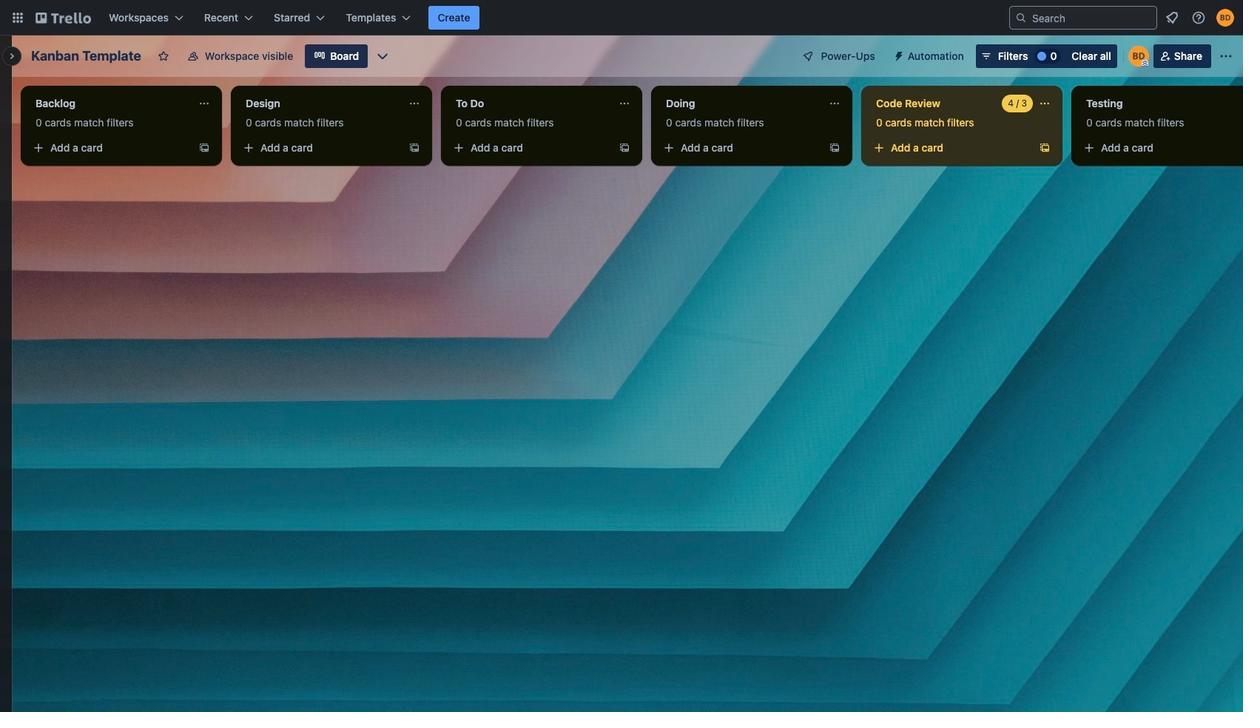 Task type: locate. For each thing, give the bounding box(es) containing it.
None text field
[[657, 92, 823, 115], [867, 92, 1002, 115], [1078, 92, 1243, 115], [657, 92, 823, 115], [867, 92, 1002, 115], [1078, 92, 1243, 115]]

create from template… image
[[409, 142, 420, 154], [829, 142, 841, 154], [1039, 142, 1051, 154]]

create from template… image
[[198, 142, 210, 154], [619, 142, 631, 154]]

2 horizontal spatial create from template… image
[[1039, 142, 1051, 154]]

barb dwyer (barbdwyer3) image
[[1217, 9, 1235, 27]]

Board name text field
[[24, 44, 149, 68]]

primary element
[[0, 0, 1243, 36]]

this member is an admin of this board. image
[[1142, 60, 1149, 67]]

search image
[[1015, 12, 1027, 24]]

star or unstar board image
[[158, 50, 169, 62]]

sm image
[[887, 44, 908, 65]]

0 horizontal spatial create from template… image
[[409, 142, 420, 154]]

0 horizontal spatial create from template… image
[[198, 142, 210, 154]]

open information menu image
[[1192, 10, 1206, 25]]

1 horizontal spatial create from template… image
[[619, 142, 631, 154]]

None text field
[[27, 92, 192, 115], [237, 92, 403, 115], [447, 92, 613, 115], [27, 92, 192, 115], [237, 92, 403, 115], [447, 92, 613, 115]]

1 horizontal spatial create from template… image
[[829, 142, 841, 154]]



Task type: vqa. For each thing, say whether or not it's contained in the screenshot.
Add board image
no



Task type: describe. For each thing, give the bounding box(es) containing it.
back to home image
[[36, 6, 91, 30]]

Search field
[[1027, 7, 1157, 28]]

2 create from template… image from the left
[[619, 142, 631, 154]]

show menu image
[[1219, 49, 1234, 64]]

customize views image
[[375, 49, 390, 64]]

3 create from template… image from the left
[[1039, 142, 1051, 154]]

2 create from template… image from the left
[[829, 142, 841, 154]]

1 create from template… image from the left
[[409, 142, 420, 154]]

barb dwyer (barbdwyer3) image
[[1129, 46, 1149, 67]]

1 create from template… image from the left
[[198, 142, 210, 154]]

0 notifications image
[[1163, 9, 1181, 27]]



